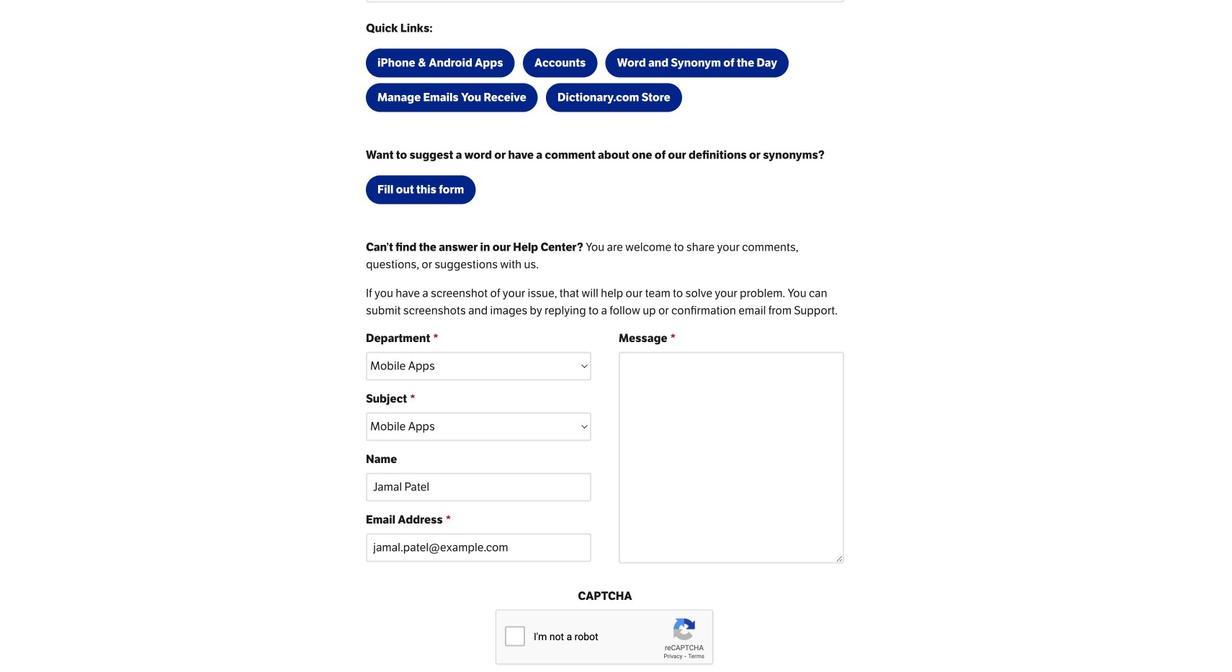 Task type: vqa. For each thing, say whether or not it's contained in the screenshot.
for
no



Task type: describe. For each thing, give the bounding box(es) containing it.
Let's find you some answers. text field
[[366, 0, 845, 3]]



Task type: locate. For each thing, give the bounding box(es) containing it.
None text field
[[619, 352, 845, 564]]

None text field
[[366, 473, 592, 502], [366, 534, 592, 562], [366, 473, 592, 502], [366, 534, 592, 562]]



